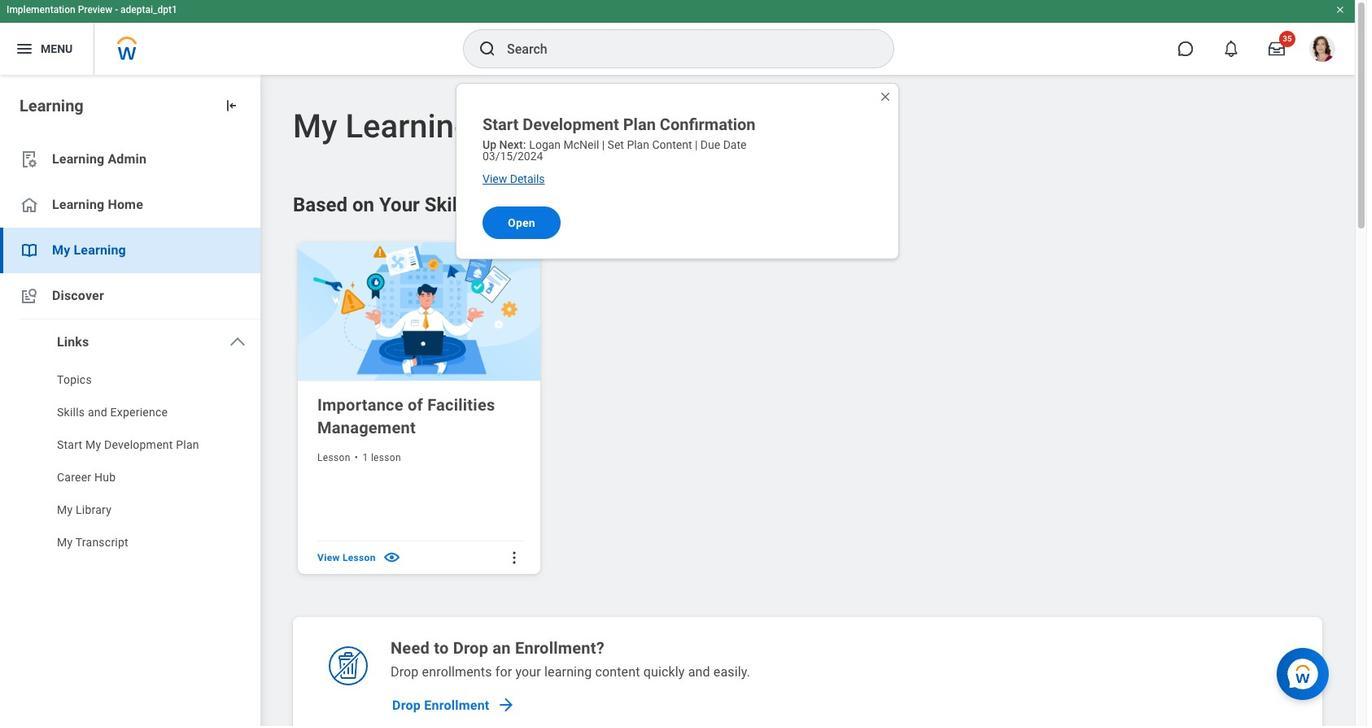 Task type: locate. For each thing, give the bounding box(es) containing it.
1 horizontal spatial view
[[483, 173, 507, 186]]

preview
[[78, 4, 112, 15]]

of
[[408, 396, 423, 415]]

admin
[[108, 151, 147, 167]]

learning
[[20, 96, 84, 116], [346, 107, 473, 146], [52, 151, 104, 167], [52, 197, 104, 212], [74, 243, 126, 258]]

to down view details
[[478, 194, 495, 217]]

and left easily.
[[688, 665, 710, 681]]

enrollment?
[[515, 639, 605, 659]]

my left transcript
[[57, 536, 73, 549]]

your
[[379, 194, 420, 217]]

view
[[483, 173, 507, 186], [317, 553, 340, 564]]

lesson
[[371, 452, 401, 464]]

list containing learning admin
[[0, 137, 260, 561]]

chevron up image
[[228, 333, 247, 352]]

up next: element
[[483, 138, 529, 151]]

an
[[493, 639, 511, 659]]

start
[[483, 115, 519, 134], [57, 439, 83, 452]]

1 vertical spatial development
[[104, 439, 173, 452]]

1 vertical spatial skills
[[57, 406, 85, 419]]

my transcript
[[57, 536, 129, 549]]

to up enrollments
[[434, 639, 449, 659]]

plan up set
[[623, 115, 656, 134]]

1 horizontal spatial and
[[688, 665, 710, 681]]

logan
[[529, 138, 561, 151]]

|
[[602, 138, 605, 151], [695, 138, 698, 151]]

mcneil
[[564, 138, 599, 151]]

| left set
[[602, 138, 605, 151]]

development up mcneil
[[523, 115, 619, 134]]

lesson left the visible icon
[[343, 553, 376, 564]]

up
[[483, 138, 497, 151]]

0 vertical spatial and
[[88, 406, 107, 419]]

skills
[[425, 194, 473, 217], [57, 406, 85, 419]]

development inside 'link'
[[104, 439, 173, 452]]

1 vertical spatial plan
[[627, 138, 650, 151]]

list
[[0, 137, 260, 561], [0, 365, 260, 561]]

0 horizontal spatial |
[[602, 138, 605, 151]]

my up career hub
[[86, 439, 101, 452]]

my up based
[[293, 107, 337, 146]]

links button
[[0, 320, 260, 365]]

based
[[293, 194, 348, 217]]

close image
[[879, 90, 892, 103]]

profile logan mcneil image
[[1310, 36, 1336, 65]]

start up up next: on the left top
[[483, 115, 519, 134]]

0 vertical spatial development
[[523, 115, 619, 134]]

view for view details
[[483, 173, 507, 186]]

start inside 'link'
[[57, 439, 83, 452]]

0 vertical spatial plan
[[623, 115, 656, 134]]

implementation preview -   adeptai_dpt1
[[7, 4, 177, 15]]

1 horizontal spatial |
[[695, 138, 698, 151]]

| left due
[[695, 138, 698, 151]]

1 vertical spatial and
[[688, 665, 710, 681]]

lesson
[[317, 452, 350, 464], [343, 553, 376, 564]]

plan
[[623, 115, 656, 134], [627, 138, 650, 151], [176, 439, 199, 452]]

lesson left 1
[[317, 452, 350, 464]]

0 horizontal spatial view
[[317, 553, 340, 564]]

my inside my learning link
[[52, 243, 70, 258]]

my library
[[57, 504, 112, 517]]

my learning link
[[0, 228, 260, 274]]

my learning inside my learning link
[[52, 243, 126, 258]]

for
[[496, 665, 512, 681]]

library
[[76, 504, 112, 517]]

content
[[595, 665, 640, 681]]

discover
[[52, 288, 104, 304]]

development down skills and experience link
[[104, 439, 173, 452]]

skills and experience link
[[0, 398, 260, 431]]

need
[[391, 639, 430, 659]]

learning for learning home
[[52, 197, 104, 212]]

content
[[652, 138, 692, 151]]

facilities
[[428, 396, 495, 415]]

menu button
[[0, 23, 94, 75]]

development
[[523, 115, 619, 134], [104, 439, 173, 452]]

0 horizontal spatial start
[[57, 439, 83, 452]]

start for start my development plan
[[57, 439, 83, 452]]

-
[[115, 4, 118, 15]]

enrollment
[[424, 698, 490, 713]]

to inside need to drop an enrollment? drop enrollments for your learning content quickly and easily.
[[434, 639, 449, 659]]

drop enrollment link
[[386, 689, 519, 722]]

drop inside "drop enrollment" link
[[392, 698, 421, 713]]

menu banner
[[0, 0, 1355, 75]]

my learning up "your"
[[293, 107, 473, 146]]

skills down topics
[[57, 406, 85, 419]]

management
[[317, 418, 416, 438]]

my library link
[[0, 496, 260, 528]]

and
[[88, 406, 107, 419], [688, 665, 710, 681]]

on
[[352, 194, 374, 217]]

topics link
[[0, 365, 260, 398]]

view details button
[[481, 162, 547, 187]]

2 vertical spatial plan
[[176, 439, 199, 452]]

drop down need
[[391, 665, 419, 681]]

start my development plan link
[[0, 431, 260, 463]]

2 list from the top
[[0, 365, 260, 561]]

learning inside learning home link
[[52, 197, 104, 212]]

open
[[508, 216, 536, 229]]

start inside dialog
[[483, 115, 519, 134]]

learning inside learning admin link
[[52, 151, 104, 167]]

1 horizontal spatial skills
[[425, 194, 473, 217]]

view down 03/15/2024
[[483, 173, 507, 186]]

and down topics
[[88, 406, 107, 419]]

1 vertical spatial view
[[317, 553, 340, 564]]

menu
[[41, 42, 73, 55]]

home
[[108, 197, 143, 212]]

logan mcneil | set plan content | due date 03/15/2024 element
[[483, 138, 747, 163]]

my learning
[[293, 107, 473, 146], [52, 243, 126, 258]]

learning left home
[[52, 197, 104, 212]]

1 horizontal spatial development
[[523, 115, 619, 134]]

importance of facilities management image
[[298, 243, 544, 382]]

learning for learning admin
[[52, 151, 104, 167]]

drop
[[453, 639, 489, 659], [391, 665, 419, 681], [392, 698, 421, 713]]

my
[[293, 107, 337, 146], [52, 243, 70, 258], [86, 439, 101, 452], [57, 504, 73, 517], [57, 536, 73, 549]]

skills right "your"
[[425, 194, 473, 217]]

0 vertical spatial to
[[478, 194, 495, 217]]

home image
[[20, 195, 39, 215]]

1
[[363, 452, 368, 464]]

plan inside logan mcneil | set plan content | due date 03/15/2024
[[627, 138, 650, 151]]

logan mcneil | set plan content | due date 03/15/2024
[[483, 138, 747, 163]]

career hub
[[57, 471, 116, 484]]

1 horizontal spatial start
[[483, 115, 519, 134]]

0 horizontal spatial to
[[434, 639, 449, 659]]

0 horizontal spatial skills
[[57, 406, 85, 419]]

0 vertical spatial view
[[483, 173, 507, 186]]

plan down skills and experience link
[[176, 439, 199, 452]]

start up career at the bottom of the page
[[57, 439, 83, 452]]

transformation import image
[[223, 98, 239, 114]]

my inside my library link
[[57, 504, 73, 517]]

open button
[[483, 207, 561, 239]]

learning left admin
[[52, 151, 104, 167]]

your
[[516, 665, 541, 681]]

my inside my transcript link
[[57, 536, 73, 549]]

learning for learning
[[20, 96, 84, 116]]

report parameter image
[[20, 150, 39, 169]]

learning down menu "dropdown button" at left
[[20, 96, 84, 116]]

learning down learning home at the top left
[[74, 243, 126, 258]]

0 vertical spatial start
[[483, 115, 519, 134]]

view inside button
[[483, 173, 507, 186]]

my left library
[[57, 504, 73, 517]]

start for start development plan confirmation
[[483, 115, 519, 134]]

0 horizontal spatial development
[[104, 439, 173, 452]]

my learning down learning home at the top left
[[52, 243, 126, 258]]

importance
[[317, 396, 404, 415]]

1 vertical spatial start
[[57, 439, 83, 452]]

0 horizontal spatial my learning
[[52, 243, 126, 258]]

0 vertical spatial drop
[[453, 639, 489, 659]]

drop up enrollments
[[453, 639, 489, 659]]

1 vertical spatial my learning
[[52, 243, 126, 258]]

1 vertical spatial to
[[434, 639, 449, 659]]

to
[[478, 194, 495, 217], [434, 639, 449, 659]]

1 horizontal spatial to
[[478, 194, 495, 217]]

0 vertical spatial my learning
[[293, 107, 473, 146]]

importance of facilities management link
[[317, 394, 524, 439]]

drop left enrollment
[[392, 698, 421, 713]]

learning inside my learning link
[[74, 243, 126, 258]]

0 vertical spatial skills
[[425, 194, 473, 217]]

my right book open "image" on the top left of page
[[52, 243, 70, 258]]

plan right set
[[627, 138, 650, 151]]

1 list from the top
[[0, 137, 260, 561]]

based on your skills to develop
[[293, 194, 571, 217]]

notifications large image
[[1223, 41, 1240, 57]]

2 vertical spatial drop
[[392, 698, 421, 713]]

view left the visible icon
[[317, 553, 340, 564]]

learning admin link
[[0, 137, 260, 182]]



Task type: vqa. For each thing, say whether or not it's contained in the screenshot.
at
no



Task type: describe. For each thing, give the bounding box(es) containing it.
next:
[[499, 138, 526, 151]]

adeptai_dpt1
[[121, 4, 177, 15]]

1 lesson
[[363, 452, 401, 464]]

links
[[57, 335, 89, 350]]

view details
[[483, 173, 545, 186]]

need to drop an enrollment? drop enrollments for your learning content quickly and easily.
[[391, 639, 751, 681]]

book open image
[[20, 241, 39, 260]]

related actions vertical image
[[506, 550, 523, 566]]

importance of facilities management
[[317, 396, 495, 438]]

learning home link
[[0, 182, 260, 228]]

start my development plan
[[57, 439, 199, 452]]

hub
[[94, 471, 116, 484]]

learning up "your"
[[346, 107, 473, 146]]

implementation
[[7, 4, 75, 15]]

career
[[57, 471, 91, 484]]

35 button
[[1259, 31, 1296, 67]]

quickly
[[644, 665, 685, 681]]

develop
[[500, 194, 571, 217]]

learning home
[[52, 197, 143, 212]]

arrow right image
[[496, 696, 516, 716]]

0 vertical spatial lesson
[[317, 452, 350, 464]]

justify image
[[15, 39, 34, 59]]

details
[[510, 173, 545, 186]]

drop enrollment
[[392, 698, 490, 713]]

list containing topics
[[0, 365, 260, 561]]

start development plan confirmation dialog
[[456, 83, 899, 259]]

inbox large image
[[1269, 41, 1285, 57]]

up next:
[[483, 138, 526, 151]]

1 | from the left
[[602, 138, 605, 151]]

and inside need to drop an enrollment? drop enrollments for your learning content quickly and easily.
[[688, 665, 710, 681]]

view lesson
[[317, 553, 376, 564]]

2 | from the left
[[695, 138, 698, 151]]

visible image
[[382, 549, 401, 568]]

1 vertical spatial drop
[[391, 665, 419, 681]]

close environment banner image
[[1336, 5, 1346, 15]]

35
[[1283, 34, 1292, 43]]

view for view lesson
[[317, 553, 340, 564]]

due
[[701, 138, 721, 151]]

transcript
[[75, 536, 129, 549]]

1 horizontal spatial my learning
[[293, 107, 473, 146]]

plan inside 'link'
[[176, 439, 199, 452]]

career hub link
[[0, 463, 260, 496]]

skills and experience
[[57, 406, 168, 419]]

learning admin
[[52, 151, 147, 167]]

experience
[[110, 406, 168, 419]]

discover link
[[0, 274, 260, 319]]

confirmation
[[660, 115, 756, 134]]

development inside dialog
[[523, 115, 619, 134]]

topics
[[57, 374, 92, 387]]

learning
[[545, 665, 592, 681]]

easily.
[[714, 665, 751, 681]]

start development plan confirmation
[[483, 115, 756, 134]]

search image
[[478, 39, 497, 59]]

my inside start my development plan 'link'
[[86, 439, 101, 452]]

enrollments
[[422, 665, 492, 681]]

date
[[723, 138, 747, 151]]

set
[[608, 138, 624, 151]]

03/15/2024
[[483, 150, 543, 163]]

1 vertical spatial lesson
[[343, 553, 376, 564]]

0 horizontal spatial and
[[88, 406, 107, 419]]

Search Workday  search field
[[507, 31, 860, 67]]

my transcript link
[[0, 528, 260, 561]]



